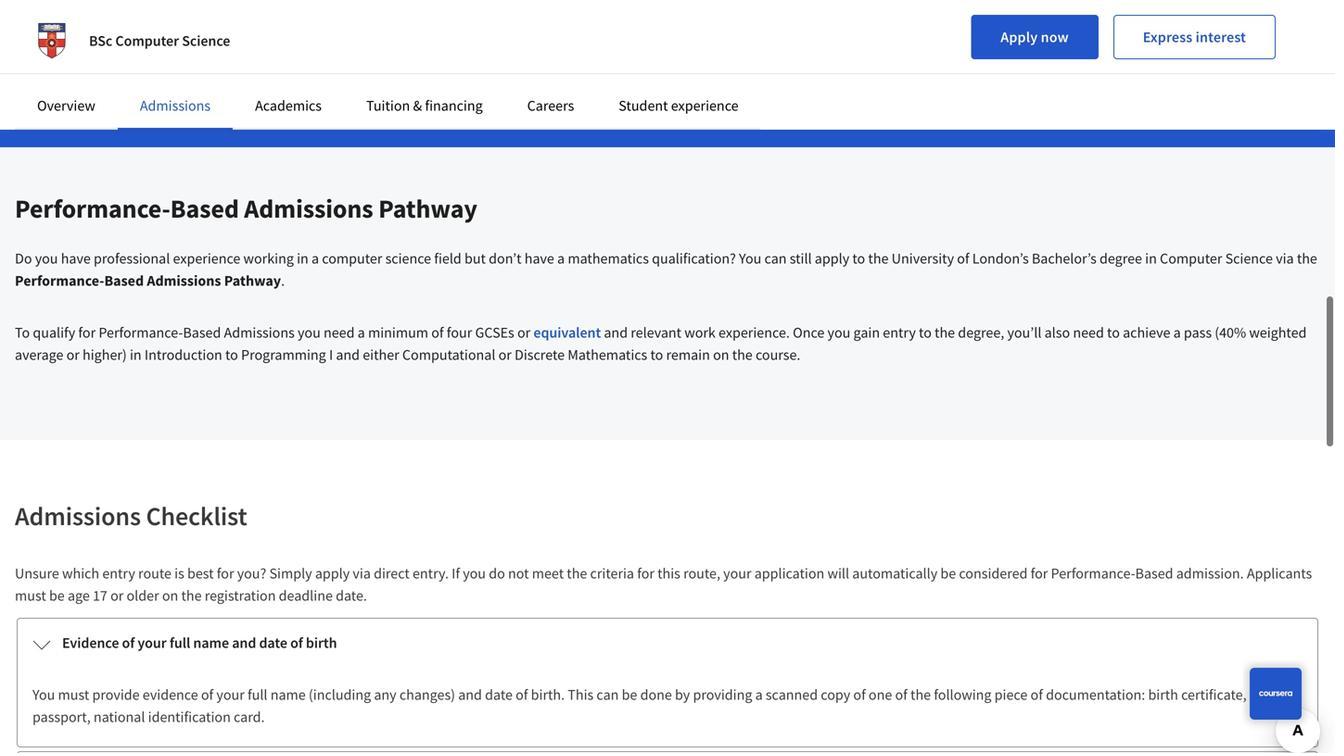 Task type: locate. For each thing, give the bounding box(es) containing it.
2 horizontal spatial be
[[941, 565, 956, 583]]

best
[[187, 565, 214, 583]]

1 horizontal spatial need
[[1073, 324, 1104, 342]]

the down best
[[181, 587, 202, 606]]

1 horizontal spatial via
[[1276, 249, 1294, 268]]

you left the still
[[739, 249, 762, 268]]

0 horizontal spatial entry
[[102, 565, 135, 583]]

0 horizontal spatial pathway
[[224, 272, 281, 290]]

do
[[489, 565, 505, 583]]

0 vertical spatial on
[[713, 346, 729, 364]]

full inside dropdown button
[[170, 634, 190, 653]]

you
[[35, 249, 58, 268], [298, 324, 321, 342], [828, 324, 851, 342], [463, 565, 486, 583]]

your inside you must provide evidence of your full name (including any changes) and date of birth. this can be done by providing a scanned copy of one of the following piece of documentation: birth certificate, passport, national identification card.
[[216, 686, 245, 705]]

and right i
[[336, 346, 360, 364]]

admissions inside do you have professional experience working in a computer science field but don't have a mathematics qualification? you can still apply to the university of london's bachelor's degree in computer science via the performance-based admissions pathway .
[[147, 272, 221, 290]]

1 vertical spatial experience
[[173, 249, 241, 268]]

you
[[739, 249, 762, 268], [32, 686, 55, 705]]

experience
[[671, 96, 739, 115], [173, 249, 241, 268]]

0 horizontal spatial birth
[[306, 634, 337, 653]]

must down unsure in the bottom of the page
[[15, 587, 46, 606]]

date left birth.
[[485, 686, 513, 705]]

full up "card."
[[248, 686, 268, 705]]

2 need from the left
[[1073, 324, 1104, 342]]

0 vertical spatial can
[[765, 249, 787, 268]]

1 horizontal spatial on
[[713, 346, 729, 364]]

the right "meet"
[[567, 565, 587, 583]]

criteria
[[590, 565, 634, 583]]

degree
[[1100, 249, 1142, 268]]

on down is
[[162, 587, 178, 606]]

average
[[15, 346, 63, 364]]

on inside unsure which entry route is best for you? simply apply via direct entry. if you do not meet the criteria for this route, your application will automatically be considered for performance-based admission. applicants must be age 17 or older on the registration deadline date.
[[162, 587, 178, 606]]

admissions up programming at the top left of page
[[224, 324, 295, 342]]

entry up 17
[[102, 565, 135, 583]]

1 horizontal spatial date
[[485, 686, 513, 705]]

0 vertical spatial your
[[723, 565, 752, 583]]

provide
[[92, 686, 140, 705]]

of left birth.
[[516, 686, 528, 705]]

can right this at the left bottom
[[597, 686, 619, 705]]

0 horizontal spatial via
[[353, 565, 371, 583]]

0 vertical spatial science
[[182, 32, 230, 50]]

admissions
[[140, 96, 211, 115], [244, 192, 373, 225], [147, 272, 221, 290], [224, 324, 295, 342], [15, 500, 141, 533]]

science up admissions link
[[182, 32, 230, 50]]

your inside dropdown button
[[138, 634, 167, 653]]

0 horizontal spatial on
[[162, 587, 178, 606]]

either
[[363, 346, 399, 364]]

can inside you must provide evidence of your full name (including any changes) and date of birth. this can be done by providing a scanned copy of one of the following piece of documentation: birth certificate, passport, national identification card.
[[597, 686, 619, 705]]

1 horizontal spatial apply
[[815, 249, 850, 268]]

and inside you must provide evidence of your full name (including any changes) and date of birth. this can be done by providing a scanned copy of one of the following piece of documentation: birth certificate, passport, national identification card.
[[458, 686, 482, 705]]

you inside unsure which entry route is best for you? simply apply via direct entry. if you do not meet the criteria for this route, your application will automatically be considered for performance-based admission. applicants must be age 17 or older on the registration deadline date.
[[463, 565, 486, 583]]

you right if
[[463, 565, 486, 583]]

your up "card."
[[216, 686, 245, 705]]

entry right gain
[[883, 324, 916, 342]]

can left the still
[[765, 249, 787, 268]]

be left "age"
[[49, 587, 65, 606]]

1 horizontal spatial pathway
[[378, 192, 477, 225]]

apply now button
[[971, 15, 1099, 59]]

to left degree,
[[919, 324, 932, 342]]

experience.
[[719, 324, 790, 342]]

express
[[1143, 28, 1193, 46]]

for right considered
[[1031, 565, 1048, 583]]

don't
[[489, 249, 522, 268]]

0 vertical spatial pathway
[[378, 192, 477, 225]]

have right do
[[61, 249, 91, 268]]

1 vertical spatial apply
[[315, 565, 350, 583]]

1 vertical spatial science
[[1225, 249, 1273, 268]]

name inside you must provide evidence of your full name (including any changes) and date of birth. this can be done by providing a scanned copy of one of the following piece of documentation: birth certificate, passport, national identification card.
[[270, 686, 306, 705]]

0 vertical spatial you
[[739, 249, 762, 268]]

1 vertical spatial your
[[138, 634, 167, 653]]

a left pass
[[1174, 324, 1181, 342]]

1 horizontal spatial be
[[622, 686, 637, 705]]

be inside you must provide evidence of your full name (including any changes) and date of birth. this can be done by providing a scanned copy of one of the following piece of documentation: birth certificate, passport, national identification card.
[[622, 686, 637, 705]]

entry inside unsure which entry route is best for you? simply apply via direct entry. if you do not meet the criteria for this route, your application will automatically be considered for performance-based admission. applicants must be age 17 or older on the registration deadline date.
[[102, 565, 135, 583]]

a left scanned
[[755, 686, 763, 705]]

a
[[312, 249, 319, 268], [557, 249, 565, 268], [358, 324, 365, 342], [1174, 324, 1181, 342], [755, 686, 763, 705]]

evidence
[[143, 686, 198, 705]]

your down "older"
[[138, 634, 167, 653]]

1 vertical spatial pathway
[[224, 272, 281, 290]]

0 vertical spatial must
[[15, 587, 46, 606]]

1 vertical spatial must
[[58, 686, 89, 705]]

1 horizontal spatial your
[[216, 686, 245, 705]]

1 horizontal spatial you
[[739, 249, 762, 268]]

professional
[[94, 249, 170, 268]]

and
[[604, 324, 628, 342], [336, 346, 360, 364], [232, 634, 256, 653], [458, 686, 482, 705]]

computational
[[402, 346, 496, 364]]

copy
[[821, 686, 850, 705]]

0 horizontal spatial name
[[193, 634, 229, 653]]

checklist
[[146, 500, 247, 533]]

full
[[170, 634, 190, 653], [248, 686, 268, 705]]

need up i
[[324, 324, 355, 342]]

you must provide evidence of your full name (including any changes) and date of birth. this can be done by providing a scanned copy of one of the following piece of documentation: birth certificate, passport, national identification card.
[[32, 686, 1247, 727]]

application
[[755, 565, 825, 583]]

experience right student
[[671, 96, 739, 115]]

date down "deadline"
[[259, 634, 287, 653]]

of left one at the right of page
[[853, 686, 866, 705]]

birth
[[306, 634, 337, 653], [1148, 686, 1178, 705]]

0 horizontal spatial can
[[597, 686, 619, 705]]

relevant
[[631, 324, 682, 342]]

1 horizontal spatial entry
[[883, 324, 916, 342]]

2 horizontal spatial your
[[723, 565, 752, 583]]

performance- inside do you have professional experience working in a computer science field but don't have a mathematics qualification? you can still apply to the university of london's bachelor's degree in computer science via the performance-based admissions pathway .
[[15, 272, 104, 290]]

0 horizontal spatial must
[[15, 587, 46, 606]]

1 horizontal spatial in
[[297, 249, 309, 268]]

and inside dropdown button
[[232, 634, 256, 653]]

course.
[[756, 346, 801, 364]]

pathway inside do you have professional experience working in a computer science field but don't have a mathematics qualification? you can still apply to the university of london's bachelor's degree in computer science via the performance-based admissions pathway .
[[224, 272, 281, 290]]

via up "weighted"
[[1276, 249, 1294, 268]]

1 vertical spatial you
[[32, 686, 55, 705]]

achieve
[[1123, 324, 1171, 342]]

experience inside do you have professional experience working in a computer science field but don't have a mathematics qualification? you can still apply to the university of london's bachelor's degree in computer science via the performance-based admissions pathway .
[[173, 249, 241, 268]]

card.
[[234, 708, 265, 727]]

university
[[892, 249, 954, 268]]

name down registration
[[193, 634, 229, 653]]

or down qualify
[[66, 346, 80, 364]]

of inside do you have professional experience working in a computer science field but don't have a mathematics qualification? you can still apply to the university of london's bachelor's degree in computer science via the performance-based admissions pathway .
[[957, 249, 970, 268]]

0 vertical spatial apply
[[815, 249, 850, 268]]

the
[[868, 249, 889, 268], [1297, 249, 1318, 268], [935, 324, 955, 342], [732, 346, 753, 364], [567, 565, 587, 583], [181, 587, 202, 606], [911, 686, 931, 705]]

computer right bsc
[[115, 32, 179, 50]]

be left done
[[622, 686, 637, 705]]

1 horizontal spatial have
[[525, 249, 554, 268]]

have right the don't
[[525, 249, 554, 268]]

science up (40%
[[1225, 249, 1273, 268]]

and up mathematics
[[604, 324, 628, 342]]

science
[[182, 32, 230, 50], [1225, 249, 1273, 268]]

of up the identification
[[201, 686, 213, 705]]

date.
[[336, 587, 367, 606]]

2 have from the left
[[525, 249, 554, 268]]

you right do
[[35, 249, 58, 268]]

apply
[[815, 249, 850, 268], [315, 565, 350, 583]]

(40%
[[1215, 324, 1246, 342]]

have
[[61, 249, 91, 268], [525, 249, 554, 268]]

and right the changes)
[[458, 686, 482, 705]]

need inside and relevant work experience. once you gain entry to the degree, you'll also need to achieve a pass (40% weighted average or higher) in
[[1073, 324, 1104, 342]]

apply right the still
[[815, 249, 850, 268]]

1 vertical spatial via
[[353, 565, 371, 583]]

1 horizontal spatial must
[[58, 686, 89, 705]]

performance- inside unsure which entry route is best for you? simply apply via direct entry. if you do not meet the criteria for this route, your application will automatically be considered for performance-based admission. applicants must be age 17 or older on the registration deadline date.
[[1051, 565, 1135, 583]]

on down work
[[713, 346, 729, 364]]

0 vertical spatial date
[[259, 634, 287, 653]]

degree,
[[958, 324, 1005, 342]]

pathway down working
[[224, 272, 281, 290]]

based inside unsure which entry route is best for you? simply apply via direct entry. if you do not meet the criteria for this route, your application will automatically be considered for performance-based admission. applicants must be age 17 or older on the registration deadline date.
[[1135, 565, 1174, 583]]

remain
[[666, 346, 710, 364]]

2 horizontal spatial in
[[1145, 249, 1157, 268]]

of right one at the right of page
[[895, 686, 908, 705]]

or inside unsure which entry route is best for you? simply apply via direct entry. if you do not meet the criteria for this route, your application will automatically be considered for performance-based admission. applicants must be age 17 or older on the registration deadline date.
[[110, 587, 124, 606]]

which
[[62, 565, 99, 583]]

be
[[941, 565, 956, 583], [49, 587, 65, 606], [622, 686, 637, 705]]

1 vertical spatial entry
[[102, 565, 135, 583]]

1 vertical spatial on
[[162, 587, 178, 606]]

0 horizontal spatial apply
[[315, 565, 350, 583]]

name left (including
[[270, 686, 306, 705]]

1 vertical spatial date
[[485, 686, 513, 705]]

now
[[1041, 28, 1069, 46]]

full up the evidence
[[170, 634, 190, 653]]

0 horizontal spatial science
[[182, 32, 230, 50]]

1 vertical spatial full
[[248, 686, 268, 705]]

1 vertical spatial computer
[[1160, 249, 1223, 268]]

passport,
[[32, 708, 91, 727]]

for right best
[[217, 565, 234, 583]]

birth left certificate,
[[1148, 686, 1178, 705]]

also
[[1045, 324, 1070, 342]]

you up passport,
[[32, 686, 55, 705]]

applicants
[[1247, 565, 1312, 583]]

unsure which entry route is best for you? simply apply via direct entry. if you do not meet the criteria for this route, your application will automatically be considered for performance-based admission. applicants must be age 17 or older on the registration deadline date.
[[15, 565, 1312, 606]]

0 horizontal spatial have
[[61, 249, 91, 268]]

0 vertical spatial birth
[[306, 634, 337, 653]]

student experience link
[[619, 96, 739, 115]]

student experience
[[619, 96, 739, 115]]

0 horizontal spatial full
[[170, 634, 190, 653]]

entry
[[883, 324, 916, 342], [102, 565, 135, 583]]

pathway
[[378, 192, 477, 225], [224, 272, 281, 290]]

experience left working
[[173, 249, 241, 268]]

1 horizontal spatial birth
[[1148, 686, 1178, 705]]

0 horizontal spatial date
[[259, 634, 287, 653]]

the right one at the right of page
[[911, 686, 931, 705]]

date
[[259, 634, 287, 653], [485, 686, 513, 705]]

0 horizontal spatial in
[[130, 346, 142, 364]]

1 vertical spatial can
[[597, 686, 619, 705]]

overview
[[37, 96, 95, 115]]

1 horizontal spatial experience
[[671, 96, 739, 115]]

or right 17
[[110, 587, 124, 606]]

need right the also
[[1073, 324, 1104, 342]]

you left gain
[[828, 324, 851, 342]]

1 horizontal spatial can
[[765, 249, 787, 268]]

this
[[658, 565, 681, 583]]

in right degree
[[1145, 249, 1157, 268]]

certificate,
[[1181, 686, 1247, 705]]

the up "weighted"
[[1297, 249, 1318, 268]]

age
[[68, 587, 90, 606]]

express interest
[[1143, 28, 1246, 46]]

a left computer
[[312, 249, 319, 268]]

1 horizontal spatial full
[[248, 686, 268, 705]]

via up date.
[[353, 565, 371, 583]]

1 horizontal spatial science
[[1225, 249, 1273, 268]]

introduction
[[145, 346, 222, 364]]

your inside unsure which entry route is best for you? simply apply via direct entry. if you do not meet the criteria for this route, your application will automatically be considered for performance-based admission. applicants must be age 17 or older on the registration deadline date.
[[723, 565, 752, 583]]

birth down "deadline"
[[306, 634, 337, 653]]

need
[[324, 324, 355, 342], [1073, 324, 1104, 342]]

and down registration
[[232, 634, 256, 653]]

apply up date.
[[315, 565, 350, 583]]

bsc computer science
[[89, 32, 230, 50]]

0 vertical spatial entry
[[883, 324, 916, 342]]

admissions down professional
[[147, 272, 221, 290]]

must
[[15, 587, 46, 606], [58, 686, 89, 705]]

to down relevant
[[650, 346, 663, 364]]

in right working
[[297, 249, 309, 268]]

still
[[790, 249, 812, 268]]

and inside and relevant work experience. once you gain entry to the degree, you'll also need to achieve a pass (40% weighted average or higher) in
[[604, 324, 628, 342]]

0 vertical spatial name
[[193, 634, 229, 653]]

or inside and relevant work experience. once you gain entry to the degree, you'll also need to achieve a pass (40% weighted average or higher) in
[[66, 346, 80, 364]]

any
[[374, 686, 397, 705]]

introduction to programming i and either computational or discrete mathematics to remain on the course.
[[145, 346, 801, 364]]

be left considered
[[941, 565, 956, 583]]

field
[[434, 249, 462, 268]]

0 horizontal spatial be
[[49, 587, 65, 606]]

must up passport,
[[58, 686, 89, 705]]

your right route,
[[723, 565, 752, 583]]

birth inside you must provide evidence of your full name (including any changes) and date of birth. this can be done by providing a scanned copy of one of the following piece of documentation: birth certificate, passport, national identification card.
[[1148, 686, 1178, 705]]

1 vertical spatial birth
[[1148, 686, 1178, 705]]

1 vertical spatial be
[[49, 587, 65, 606]]

pathway up the science
[[378, 192, 477, 225]]

to inside do you have professional experience working in a computer science field but don't have a mathematics qualification? you can still apply to the university of london's bachelor's degree in computer science via the performance-based admissions pathway .
[[853, 249, 865, 268]]

careers
[[527, 96, 574, 115]]

0 vertical spatial experience
[[671, 96, 739, 115]]

work
[[685, 324, 716, 342]]

1 horizontal spatial computer
[[1160, 249, 1223, 268]]

of left london's at the right
[[957, 249, 970, 268]]

0 vertical spatial computer
[[115, 32, 179, 50]]

2 vertical spatial your
[[216, 686, 245, 705]]

2 vertical spatial be
[[622, 686, 637, 705]]

can
[[765, 249, 787, 268], [597, 686, 619, 705]]

a inside you must provide evidence of your full name (including any changes) and date of birth. this can be done by providing a scanned copy of one of the following piece of documentation: birth certificate, passport, national identification card.
[[755, 686, 763, 705]]

computer right degree
[[1160, 249, 1223, 268]]

1 horizontal spatial name
[[270, 686, 306, 705]]

0 horizontal spatial your
[[138, 634, 167, 653]]

0 horizontal spatial computer
[[115, 32, 179, 50]]

0 vertical spatial full
[[170, 634, 190, 653]]

0 vertical spatial via
[[1276, 249, 1294, 268]]

in
[[297, 249, 309, 268], [1145, 249, 1157, 268], [130, 346, 142, 364]]

0 horizontal spatial you
[[32, 686, 55, 705]]

full inside you must provide evidence of your full name (including any changes) and date of birth. this can be done by providing a scanned copy of one of the following piece of documentation: birth certificate, passport, national identification card.
[[248, 686, 268, 705]]

0 horizontal spatial experience
[[173, 249, 241, 268]]

the left degree,
[[935, 324, 955, 342]]

for
[[78, 324, 96, 342], [217, 565, 234, 583], [637, 565, 655, 583], [1031, 565, 1048, 583]]

birth.
[[531, 686, 565, 705]]

in right higher)
[[130, 346, 142, 364]]

0 horizontal spatial need
[[324, 324, 355, 342]]

to right the still
[[853, 249, 865, 268]]

1 vertical spatial name
[[270, 686, 306, 705]]

bsc
[[89, 32, 112, 50]]



Task type: describe. For each thing, give the bounding box(es) containing it.
must inside unsure which entry route is best for you? simply apply via direct entry. if you do not meet the criteria for this route, your application will automatically be considered for performance-based admission. applicants must be age 17 or older on the registration deadline date.
[[15, 587, 46, 606]]

a left mathematics
[[557, 249, 565, 268]]

you up programming at the top left of page
[[298, 324, 321, 342]]

admissions up which
[[15, 500, 141, 533]]

the down experience.
[[732, 346, 753, 364]]

must inside you must provide evidence of your full name (including any changes) and date of birth. this can be done by providing a scanned copy of one of the following piece of documentation: birth certificate, passport, national identification card.
[[58, 686, 89, 705]]

via inside do you have professional experience working in a computer science field but don't have a mathematics qualification? you can still apply to the university of london's bachelor's degree in computer science via the performance-based admissions pathway .
[[1276, 249, 1294, 268]]

in inside and relevant work experience. once you gain entry to the degree, you'll also need to achieve a pass (40% weighted average or higher) in
[[130, 346, 142, 364]]

apply inside unsure which entry route is best for you? simply apply via direct entry. if you do not meet the criteria for this route, your application will automatically be considered for performance-based admission. applicants must be age 17 or older on the registration deadline date.
[[315, 565, 350, 583]]

automatically
[[852, 565, 938, 583]]

following
[[934, 686, 992, 705]]

financing
[[425, 96, 483, 115]]

interest
[[1196, 28, 1246, 46]]

the left university
[[868, 249, 889, 268]]

embedded module image image
[[746, 0, 1219, 103]]

is
[[174, 565, 184, 583]]

university of london logo image
[[30, 19, 74, 63]]

careers link
[[527, 96, 574, 115]]

apply inside do you have professional experience working in a computer science field but don't have a mathematics qualification? you can still apply to the university of london's bachelor's degree in computer science via the performance-based admissions pathway .
[[815, 249, 850, 268]]

entry.
[[413, 565, 449, 583]]

science
[[385, 249, 431, 268]]

evidence of your full name and date of birth button
[[18, 619, 1318, 669]]

a inside and relevant work experience. once you gain entry to the degree, you'll also need to achieve a pass (40% weighted average or higher) in
[[1174, 324, 1181, 342]]

or up discrete
[[517, 324, 531, 342]]

bachelor's
[[1032, 249, 1097, 268]]

admissions up working
[[244, 192, 373, 225]]

mathematics
[[568, 249, 649, 268]]

pass
[[1184, 324, 1212, 342]]

identification
[[148, 708, 231, 727]]

do you have professional experience working in a computer science field but don't have a mathematics qualification? you can still apply to the university of london's bachelor's degree in computer science via the performance-based admissions pathway .
[[15, 249, 1318, 290]]

1 need from the left
[[324, 324, 355, 342]]

national
[[94, 708, 145, 727]]

to left achieve at top
[[1107, 324, 1120, 342]]

mathematics
[[568, 346, 647, 364]]

and relevant work experience. once you gain entry to the degree, you'll also need to achieve a pass (40% weighted average or higher) in
[[15, 324, 1307, 364]]

to qualify for performance-based admissions you need a minimum of four gcses or equivalent
[[15, 324, 601, 342]]

admission.
[[1176, 565, 1244, 583]]

will
[[828, 565, 849, 583]]

you inside you must provide evidence of your full name (including any changes) and date of birth. this can be done by providing a scanned copy of one of the following piece of documentation: birth certificate, passport, national identification card.
[[32, 686, 55, 705]]

name inside evidence of your full name and date of birth dropdown button
[[193, 634, 229, 653]]

scanned
[[766, 686, 818, 705]]

deadline
[[279, 587, 333, 606]]

london's
[[973, 249, 1029, 268]]

equivalent link
[[534, 324, 601, 342]]

computer
[[322, 249, 382, 268]]

four
[[447, 324, 472, 342]]

documentation:
[[1046, 686, 1145, 705]]

to right introduction
[[225, 346, 238, 364]]

admissions down bsc computer science
[[140, 96, 211, 115]]

(including
[[309, 686, 371, 705]]

apply now
[[1001, 28, 1069, 46]]

tuition & financing
[[366, 96, 483, 115]]

considered
[[959, 565, 1028, 583]]

once
[[793, 324, 825, 342]]

&
[[413, 96, 422, 115]]

older
[[127, 587, 159, 606]]

to
[[15, 324, 30, 342]]

of down "deadline"
[[290, 634, 303, 653]]

not
[[508, 565, 529, 583]]

the inside you must provide evidence of your full name (including any changes) and date of birth. this can be done by providing a scanned copy of one of the following piece of documentation: birth certificate, passport, national identification card.
[[911, 686, 931, 705]]

done
[[640, 686, 672, 705]]

registration
[[205, 587, 276, 606]]

you inside do you have professional experience working in a computer science field but don't have a mathematics qualification? you can still apply to the university of london's bachelor's degree in computer science via the performance-based admissions pathway .
[[35, 249, 58, 268]]

overview link
[[37, 96, 95, 115]]

gcses
[[475, 324, 514, 342]]

0 vertical spatial be
[[941, 565, 956, 583]]

if
[[452, 565, 460, 583]]

you inside do you have professional experience working in a computer science field but don't have a mathematics qualification? you can still apply to the university of london's bachelor's degree in computer science via the performance-based admissions pathway .
[[739, 249, 762, 268]]

evidence
[[62, 634, 119, 653]]

for left this
[[637, 565, 655, 583]]

1 have from the left
[[61, 249, 91, 268]]

date inside you must provide evidence of your full name (including any changes) and date of birth. this can be done by providing a scanned copy of one of the following piece of documentation: birth certificate, passport, national identification card.
[[485, 686, 513, 705]]

meet
[[532, 565, 564, 583]]

apply
[[1001, 28, 1038, 46]]

route,
[[683, 565, 720, 583]]

you?
[[237, 565, 266, 583]]

programming
[[241, 346, 326, 364]]

17
[[93, 587, 107, 606]]

student
[[619, 96, 668, 115]]

academics
[[255, 96, 322, 115]]

.
[[281, 272, 285, 290]]

changes)
[[400, 686, 455, 705]]

simply
[[269, 565, 312, 583]]

but
[[465, 249, 486, 268]]

gain
[[854, 324, 880, 342]]

do
[[15, 249, 32, 268]]

equivalent
[[534, 324, 601, 342]]

this
[[568, 686, 594, 705]]

birth inside dropdown button
[[306, 634, 337, 653]]

a up the either
[[358, 324, 365, 342]]

of right evidence
[[122, 634, 135, 653]]

computer inside do you have professional experience working in a computer science field but don't have a mathematics qualification? you can still apply to the university of london's bachelor's degree in computer science via the performance-based admissions pathway .
[[1160, 249, 1223, 268]]

admissions link
[[140, 96, 211, 115]]

date inside dropdown button
[[259, 634, 287, 653]]

higher)
[[83, 346, 127, 364]]

based inside do you have professional experience working in a computer science field but don't have a mathematics qualification? you can still apply to the university of london's bachelor's degree in computer science via the performance-based admissions pathway .
[[104, 272, 144, 290]]

you'll
[[1007, 324, 1042, 342]]

qualify
[[33, 324, 75, 342]]

you inside and relevant work experience. once you gain entry to the degree, you'll also need to achieve a pass (40% weighted average or higher) in
[[828, 324, 851, 342]]

piece
[[995, 686, 1028, 705]]

for up higher)
[[78, 324, 96, 342]]

route
[[138, 565, 171, 583]]

of left the four on the top left of page
[[431, 324, 444, 342]]

entry inside and relevant work experience. once you gain entry to the degree, you'll also need to achieve a pass (40% weighted average or higher) in
[[883, 324, 916, 342]]

the inside and relevant work experience. once you gain entry to the degree, you'll also need to achieve a pass (40% weighted average or higher) in
[[935, 324, 955, 342]]

unsure
[[15, 565, 59, 583]]

science inside do you have professional experience working in a computer science field but don't have a mathematics qualification? you can still apply to the university of london's bachelor's degree in computer science via the performance-based admissions pathway .
[[1225, 249, 1273, 268]]

of right piece
[[1031, 686, 1043, 705]]

i
[[329, 346, 333, 364]]

evidence of your full name and date of birth
[[62, 634, 337, 653]]

can inside do you have professional experience working in a computer science field but don't have a mathematics qualification? you can still apply to the university of london's bachelor's degree in computer science via the performance-based admissions pathway .
[[765, 249, 787, 268]]

academics link
[[255, 96, 322, 115]]

via inside unsure which entry route is best for you? simply apply via direct entry. if you do not meet the criteria for this route, your application will automatically be considered for performance-based admission. applicants must be age 17 or older on the registration deadline date.
[[353, 565, 371, 583]]

or down gcses
[[499, 346, 512, 364]]



Task type: vqa. For each thing, say whether or not it's contained in the screenshot.
can
yes



